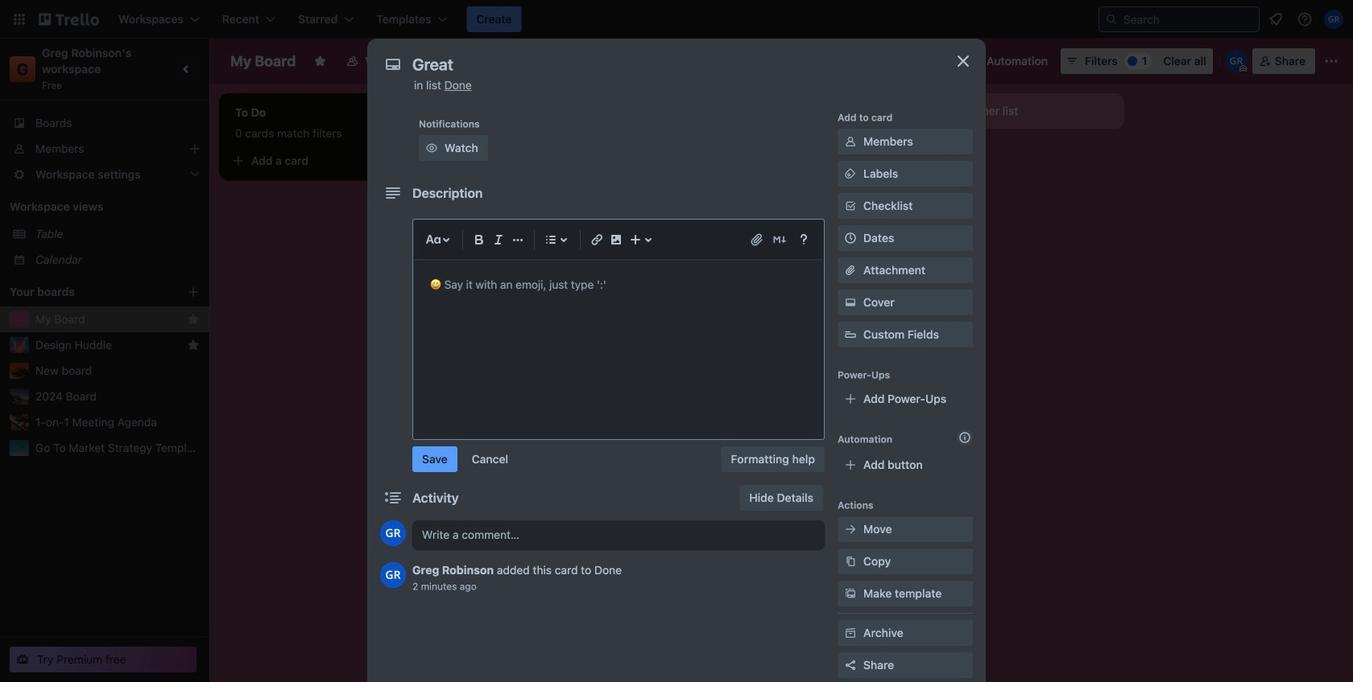 Task type: locate. For each thing, give the bounding box(es) containing it.
create from template… image down edit card icon on the top of page
[[870, 192, 883, 205]]

close dialog image
[[954, 52, 973, 71]]

0 vertical spatial greg robinson (gregrobinson96) image
[[1324, 10, 1343, 29]]

greg robinson (gregrobinson96) image
[[1324, 10, 1343, 29], [380, 521, 406, 547], [380, 563, 406, 589]]

2 vertical spatial sm image
[[842, 626, 859, 642]]

2 vertical spatial greg robinson (gregrobinson96) image
[[380, 563, 406, 589]]

1 vertical spatial starred icon image
[[187, 339, 200, 352]]

0 vertical spatial create from template… image
[[412, 155, 425, 168]]

show menu image
[[1323, 53, 1339, 69]]

view markdown image
[[772, 232, 788, 248]]

open help dialog image
[[794, 230, 813, 250]]

0 notifications image
[[1266, 10, 1285, 29]]

sm image
[[424, 140, 440, 156], [842, 295, 859, 311], [842, 626, 859, 642]]

text styles image
[[424, 230, 443, 250]]

create from template… image
[[412, 155, 425, 168], [870, 192, 883, 205]]

1 starred icon image from the top
[[187, 313, 200, 326]]

sm image
[[964, 48, 987, 71], [842, 134, 859, 150], [842, 166, 859, 182], [842, 522, 859, 538], [842, 554, 859, 570], [842, 586, 859, 602]]

italic ⌘i image
[[489, 230, 508, 250]]

link ⌘k image
[[587, 230, 606, 250]]

greg robinson (gregrobinson96) image
[[1225, 50, 1247, 72]]

more formatting image
[[508, 230, 528, 250]]

1 vertical spatial greg robinson (gregrobinson96) image
[[380, 521, 406, 547]]

1 vertical spatial create from template… image
[[870, 192, 883, 205]]

editor toolbar
[[420, 227, 817, 253]]

0 horizontal spatial create from template… image
[[412, 155, 425, 168]]

starred icon image
[[187, 313, 200, 326], [187, 339, 200, 352]]

your boards with 6 items element
[[10, 283, 163, 302]]

0 vertical spatial starred icon image
[[187, 313, 200, 326]]

bold ⌘b image
[[470, 230, 489, 250]]

create from template… image up text styles icon
[[412, 155, 425, 168]]

None text field
[[404, 50, 936, 79]]

Write a comment text field
[[412, 521, 825, 550]]



Task type: vqa. For each thing, say whether or not it's contained in the screenshot.
Text formatting GROUP
yes



Task type: describe. For each thing, give the bounding box(es) containing it.
2 starred icon image from the top
[[187, 339, 200, 352]]

lists image
[[541, 230, 561, 250]]

add board image
[[187, 286, 200, 299]]

open information menu image
[[1297, 11, 1313, 27]]

1 vertical spatial sm image
[[842, 295, 859, 311]]

edit card image
[[868, 155, 881, 168]]

search image
[[1105, 13, 1118, 26]]

Search field
[[1118, 8, 1259, 31]]

Board name text field
[[222, 48, 304, 74]]

text formatting group
[[470, 230, 528, 250]]

primary element
[[0, 0, 1353, 39]]

Main content area, start typing to enter text. text field
[[430, 275, 807, 295]]

star or unstar board image
[[314, 55, 327, 68]]

1 horizontal spatial create from template… image
[[870, 192, 883, 205]]

image image
[[606, 230, 626, 250]]

0 vertical spatial sm image
[[424, 140, 440, 156]]

attach and insert link image
[[749, 232, 765, 248]]



